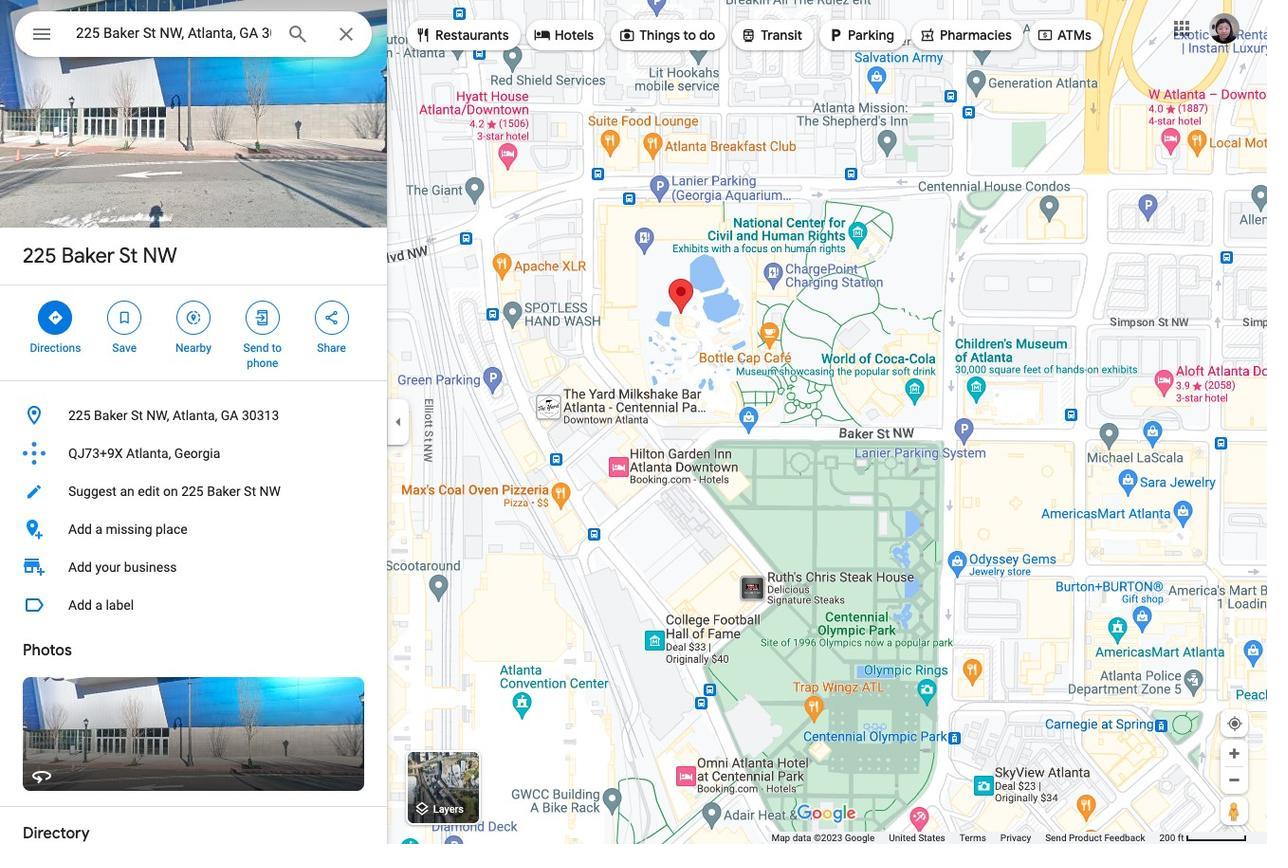 Task type: vqa. For each thing, say whether or not it's contained in the screenshot.
leftmost email
no



Task type: locate. For each thing, give the bounding box(es) containing it.
0 vertical spatial add
[[68, 522, 92, 537]]

a
[[95, 522, 103, 537], [95, 598, 103, 613]]

georgia
[[174, 446, 220, 461]]

baker up 
[[61, 243, 115, 270]]

1 horizontal spatial nw
[[260, 484, 281, 499]]


[[415, 25, 432, 46]]

1 add from the top
[[68, 522, 92, 537]]


[[30, 21, 53, 47]]

st inside button
[[131, 408, 143, 423]]

baker up 'qj73+9x'
[[94, 408, 128, 423]]

1 vertical spatial a
[[95, 598, 103, 613]]

send to phone
[[243, 342, 282, 370]]

nw down 30313
[[260, 484, 281, 499]]

st left the nw,
[[131, 408, 143, 423]]

2 horizontal spatial 225
[[181, 484, 204, 499]]


[[323, 307, 340, 328]]

a for label
[[95, 598, 103, 613]]

privacy
[[1001, 833, 1032, 844]]

add a label
[[68, 598, 134, 613]]

baker inside button
[[94, 408, 128, 423]]

pharmacies
[[940, 27, 1013, 44]]

0 horizontal spatial atlanta,
[[126, 446, 171, 461]]

none field inside 225 baker st nw, atlanta, ga 30313 field
[[76, 22, 271, 45]]

0 vertical spatial a
[[95, 522, 103, 537]]

1 vertical spatial 225
[[68, 408, 91, 423]]

1 vertical spatial nw
[[260, 484, 281, 499]]

send product feedback
[[1046, 833, 1146, 844]]

photos
[[23, 642, 72, 661]]

1 vertical spatial baker
[[94, 408, 128, 423]]

send product feedback button
[[1046, 832, 1146, 845]]

st up the 
[[119, 243, 138, 270]]

to inside  things to do
[[684, 27, 697, 44]]

1 horizontal spatial atlanta,
[[173, 408, 218, 423]]

225 baker st nw main content
[[0, 0, 387, 845]]

to inside send to phone
[[272, 342, 282, 355]]

st down qj73+9x atlanta, georgia button
[[244, 484, 256, 499]]


[[47, 307, 64, 328]]

 parking
[[828, 25, 895, 46]]

200 ft
[[1160, 833, 1185, 844]]

atlanta,
[[173, 408, 218, 423], [126, 446, 171, 461]]

send left product
[[1046, 833, 1067, 844]]

to left do
[[684, 27, 697, 44]]

200
[[1160, 833, 1176, 844]]

0 horizontal spatial nw
[[143, 243, 177, 270]]

suggest
[[68, 484, 117, 499]]

225 right "on"
[[181, 484, 204, 499]]

 restaurants
[[415, 25, 509, 46]]

 button
[[15, 11, 68, 61]]


[[619, 25, 636, 46]]

1 horizontal spatial to
[[684, 27, 697, 44]]

send up phone
[[243, 342, 269, 355]]

1 vertical spatial st
[[131, 408, 143, 423]]

 atms
[[1037, 25, 1092, 46]]

atlanta, left ga
[[173, 408, 218, 423]]

directory
[[23, 825, 90, 844]]

2 vertical spatial add
[[68, 598, 92, 613]]

st for nw
[[119, 243, 138, 270]]

footer
[[772, 832, 1160, 845]]

ft
[[1179, 833, 1185, 844]]

to up phone
[[272, 342, 282, 355]]

1 vertical spatial add
[[68, 560, 92, 575]]

nw up actions for 225 baker st nw region
[[143, 243, 177, 270]]

225 for 225 baker st nw, atlanta, ga 30313
[[68, 408, 91, 423]]

1 horizontal spatial send
[[1046, 833, 1067, 844]]

225 up 'qj73+9x'
[[68, 408, 91, 423]]

200 ft button
[[1160, 833, 1248, 844]]

nw
[[143, 243, 177, 270], [260, 484, 281, 499]]

suggest an edit on 225 baker st nw button
[[0, 473, 387, 511]]

225 up 
[[23, 243, 56, 270]]

2 vertical spatial st
[[244, 484, 256, 499]]

atlanta, up edit at bottom left
[[126, 446, 171, 461]]

baker for nw
[[61, 243, 115, 270]]

0 vertical spatial 225
[[23, 243, 56, 270]]

send inside send to phone
[[243, 342, 269, 355]]

an
[[120, 484, 135, 499]]

 pharmacies
[[920, 25, 1013, 46]]

225 baker st nw, atlanta, ga 30313 button
[[0, 397, 387, 435]]

©2023
[[814, 833, 843, 844]]

feedback
[[1105, 833, 1146, 844]]

your
[[95, 560, 121, 575]]

send for send to phone
[[243, 342, 269, 355]]

0 vertical spatial baker
[[61, 243, 115, 270]]

states
[[919, 833, 946, 844]]

1 vertical spatial to
[[272, 342, 282, 355]]

hotels
[[555, 27, 594, 44]]

nw,
[[146, 408, 170, 423]]


[[741, 25, 758, 46]]

save
[[112, 342, 137, 355]]

share
[[317, 342, 346, 355]]

add down suggest
[[68, 522, 92, 537]]

united states
[[890, 833, 946, 844]]

suggest an edit on 225 baker st nw
[[68, 484, 281, 499]]

send
[[243, 342, 269, 355], [1046, 833, 1067, 844]]

2 vertical spatial 225
[[181, 484, 204, 499]]

baker inside button
[[207, 484, 241, 499]]

225 inside button
[[181, 484, 204, 499]]

0 vertical spatial send
[[243, 342, 269, 355]]

baker
[[61, 243, 115, 270], [94, 408, 128, 423], [207, 484, 241, 499]]

phone
[[247, 357, 278, 370]]

google
[[845, 833, 875, 844]]

send inside button
[[1046, 833, 1067, 844]]

1 horizontal spatial 225
[[68, 408, 91, 423]]

0 horizontal spatial to
[[272, 342, 282, 355]]

add
[[68, 522, 92, 537], [68, 560, 92, 575], [68, 598, 92, 613]]

footer containing map data ©2023 google
[[772, 832, 1160, 845]]

add left your
[[68, 560, 92, 575]]

layers
[[433, 804, 464, 817]]

0 vertical spatial atlanta,
[[173, 408, 218, 423]]

st
[[119, 243, 138, 270], [131, 408, 143, 423], [244, 484, 256, 499]]

a for missing
[[95, 522, 103, 537]]

baker down the georgia
[[207, 484, 241, 499]]

0 vertical spatial to
[[684, 27, 697, 44]]

1 vertical spatial send
[[1046, 833, 1067, 844]]

3 add from the top
[[68, 598, 92, 613]]

 hotels
[[534, 25, 594, 46]]

a left label on the left bottom of page
[[95, 598, 103, 613]]

to
[[684, 27, 697, 44], [272, 342, 282, 355]]

0 vertical spatial st
[[119, 243, 138, 270]]

show street view coverage image
[[1221, 797, 1249, 826]]

None field
[[76, 22, 271, 45]]

show your location image
[[1227, 716, 1244, 733]]

0 vertical spatial nw
[[143, 243, 177, 270]]

add left label on the left bottom of page
[[68, 598, 92, 613]]

google account: michele murakami  
(michele.murakami@adept.ai) image
[[1210, 13, 1240, 43]]


[[1037, 25, 1054, 46]]

225 Baker St NW, Atlanta, GA 30313 field
[[15, 11, 372, 57]]

2 vertical spatial baker
[[207, 484, 241, 499]]

a left missing
[[95, 522, 103, 537]]

add a missing place
[[68, 522, 188, 537]]

225
[[23, 243, 56, 270], [68, 408, 91, 423], [181, 484, 204, 499]]

0 horizontal spatial 225
[[23, 243, 56, 270]]

225 inside button
[[68, 408, 91, 423]]

1 a from the top
[[95, 522, 103, 537]]

2 add from the top
[[68, 560, 92, 575]]

2 a from the top
[[95, 598, 103, 613]]

225 baker st nw, atlanta, ga 30313
[[68, 408, 279, 423]]

 search field
[[15, 11, 372, 61]]

st inside button
[[244, 484, 256, 499]]

1 vertical spatial atlanta,
[[126, 446, 171, 461]]

collapse side panel image
[[388, 412, 409, 433]]

0 horizontal spatial send
[[243, 342, 269, 355]]



Task type: describe. For each thing, give the bounding box(es) containing it.
zoom in image
[[1228, 747, 1242, 761]]

label
[[106, 598, 134, 613]]

add for add your business
[[68, 560, 92, 575]]

add your business
[[68, 560, 177, 575]]

send for send product feedback
[[1046, 833, 1067, 844]]

map data ©2023 google
[[772, 833, 875, 844]]

add a label button
[[0, 587, 387, 624]]

30313
[[242, 408, 279, 423]]

google maps element
[[0, 0, 1268, 845]]

united
[[890, 833, 917, 844]]

united states button
[[890, 832, 946, 845]]

qj73+9x
[[68, 446, 123, 461]]

restaurants
[[436, 27, 509, 44]]

place
[[156, 522, 188, 537]]

 things to do
[[619, 25, 716, 46]]

do
[[700, 27, 716, 44]]

business
[[124, 560, 177, 575]]

add for add a label
[[68, 598, 92, 613]]

product
[[1070, 833, 1103, 844]]

terms
[[960, 833, 987, 844]]


[[828, 25, 845, 46]]


[[185, 307, 202, 328]]

add your business link
[[0, 549, 387, 587]]

things
[[640, 27, 681, 44]]


[[254, 307, 271, 328]]

add a missing place button
[[0, 511, 387, 549]]

add for add a missing place
[[68, 522, 92, 537]]

data
[[793, 833, 812, 844]]

qj73+9x atlanta, georgia
[[68, 446, 220, 461]]

baker for nw,
[[94, 408, 128, 423]]

225 for 225 baker st nw
[[23, 243, 56, 270]]

qj73+9x atlanta, georgia button
[[0, 435, 387, 473]]

st for nw,
[[131, 408, 143, 423]]

privacy button
[[1001, 832, 1032, 845]]

zoom out image
[[1228, 773, 1242, 788]]

ga
[[221, 408, 239, 423]]

 transit
[[741, 25, 803, 46]]

directions
[[30, 342, 81, 355]]


[[116, 307, 133, 328]]

parking
[[849, 27, 895, 44]]

atms
[[1058, 27, 1092, 44]]

actions for 225 baker st nw region
[[0, 286, 387, 381]]


[[920, 25, 937, 46]]

nw inside suggest an edit on 225 baker st nw button
[[260, 484, 281, 499]]

terms button
[[960, 832, 987, 845]]

on
[[163, 484, 178, 499]]

nearby
[[176, 342, 212, 355]]

edit
[[138, 484, 160, 499]]

missing
[[106, 522, 152, 537]]

footer inside the google maps element
[[772, 832, 1160, 845]]

map
[[772, 833, 791, 844]]

225 baker st nw
[[23, 243, 177, 270]]


[[534, 25, 551, 46]]

transit
[[761, 27, 803, 44]]



